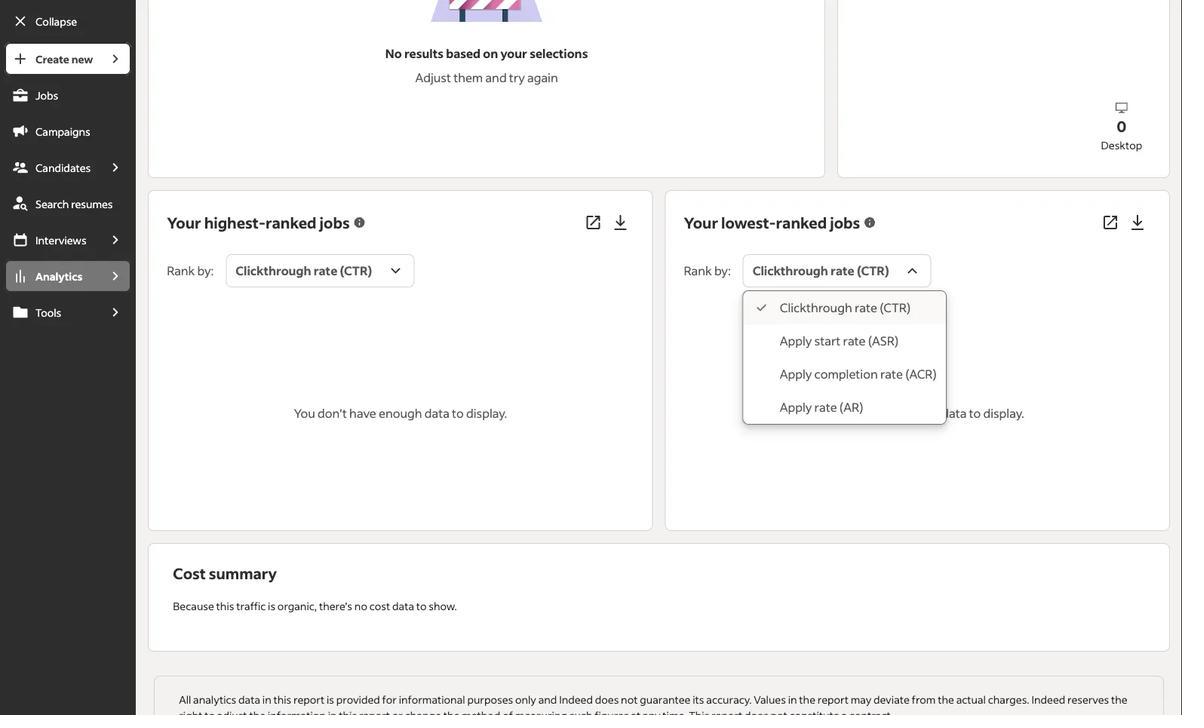 Task type: describe. For each thing, give the bounding box(es) containing it.
0 horizontal spatial in
[[262, 693, 271, 707]]

0
[[1117, 116, 1127, 136]]

organic,
[[278, 600, 317, 613]]

apply completion rate (acr)
[[780, 366, 937, 382]]

show.
[[429, 600, 457, 613]]

clickthrough for highest-
[[236, 263, 311, 279]]

the up constitute
[[799, 693, 816, 707]]

change
[[405, 709, 441, 715]]

1 horizontal spatial does
[[745, 709, 768, 715]]

desktop
[[1101, 138, 1142, 152]]

any
[[643, 709, 661, 715]]

the right from
[[938, 693, 954, 707]]

you don't have enough data to display. for your lowest-ranked jobs
[[811, 406, 1024, 421]]

cost summary
[[173, 564, 277, 583]]

method
[[462, 709, 501, 715]]

collapse
[[35, 14, 77, 28]]

rate inside dropdown button
[[831, 263, 855, 279]]

may
[[851, 693, 872, 707]]

report down for
[[359, 709, 390, 715]]

accuracy.
[[706, 693, 752, 707]]

analytics
[[35, 269, 82, 283]]

report down accuracy.
[[712, 709, 743, 715]]

such
[[569, 709, 593, 715]]

values
[[754, 693, 786, 707]]

information
[[268, 709, 326, 715]]

apply rate (ar)
[[780, 400, 864, 415]]

(ar)
[[840, 400, 864, 415]]

time.
[[663, 709, 687, 715]]

guarantee
[[640, 693, 691, 707]]

enough for your lowest-ranked jobs
[[896, 406, 939, 421]]

jobs for your lowest-ranked jobs
[[830, 213, 860, 233]]

reserves
[[1068, 693, 1109, 707]]

start
[[815, 333, 841, 349]]

(acr)
[[905, 366, 937, 382]]

a
[[842, 709, 847, 715]]

at
[[631, 709, 641, 715]]

no results based on your selections
[[385, 46, 588, 61]]

jobs link
[[5, 78, 131, 112]]

rank for your highest-ranked jobs
[[167, 263, 195, 279]]

rank for your lowest-ranked jobs
[[684, 263, 712, 279]]

no
[[385, 46, 402, 61]]

no
[[354, 600, 367, 613]]

charges.
[[988, 693, 1030, 707]]

your
[[501, 46, 527, 61]]

your for your highest-ranked jobs
[[167, 213, 201, 233]]

to inside all analytics data in this report is provided for informational purposes only and indeed does not guarantee its accuracy. values in the report may deviate from the actual charges. indeed reserves the right to adjust the information in this report or change the method of measuring such figures at any time. this report does not constitute a contract.
[[205, 709, 215, 715]]

0 vertical spatial is
[[268, 600, 275, 613]]

your lowest-ranked jobs
[[684, 213, 860, 233]]

0 horizontal spatial and
[[485, 70, 507, 85]]

contract.
[[849, 709, 893, 715]]

apply for apply start rate (asr)
[[780, 333, 812, 349]]

2 indeed from the left
[[1032, 693, 1066, 707]]

adjust
[[217, 709, 247, 715]]

summary
[[209, 564, 277, 583]]

of
[[503, 709, 513, 715]]

try
[[509, 70, 525, 85]]

0 vertical spatial this
[[216, 600, 234, 613]]

your highest-ranked jobs
[[167, 213, 350, 233]]

search
[[35, 197, 69, 211]]

view detailed report image for your highest-ranked jobs
[[584, 214, 603, 232]]

adjust
[[415, 70, 451, 85]]

by for lowest-
[[714, 263, 728, 279]]

rank by : for highest-
[[167, 263, 214, 279]]

candidates link
[[5, 151, 100, 184]]

ranked for highest-
[[265, 213, 317, 233]]

clickthrough rate (ctr) for lowest-
[[753, 263, 889, 279]]

them
[[454, 70, 483, 85]]

cost
[[173, 564, 206, 583]]

clickthrough rate (ctr) button
[[743, 254, 932, 288]]

all analytics data in this report is provided for informational purposes only and indeed does not guarantee its accuracy. values in the report may deviate from the actual charges. indeed reserves the right to adjust the information in this report or change the method of measuring such figures at any time. this report does not constitute a contract.
[[179, 693, 1128, 715]]

candidates
[[35, 161, 91, 174]]

there's
[[319, 600, 352, 613]]

enough for your highest-ranked jobs
[[379, 406, 422, 421]]

apply start rate (asr)
[[780, 333, 899, 349]]

create new
[[35, 52, 93, 66]]

(ctr) for your lowest-ranked jobs
[[857, 263, 889, 279]]

lowest-
[[721, 213, 776, 233]]

search resumes link
[[5, 187, 131, 220]]

tools
[[35, 306, 61, 319]]

have for your lowest-ranked jobs
[[867, 406, 893, 421]]

based
[[446, 46, 481, 61]]

the right adjust
[[249, 709, 266, 715]]

display. for your highest-ranked jobs
[[466, 406, 507, 421]]

jobs
[[35, 88, 58, 102]]

clickthrough rate (ctr) for highest-
[[236, 263, 372, 279]]

interviews link
[[5, 223, 100, 257]]

1 horizontal spatial in
[[328, 709, 337, 715]]

provided
[[336, 693, 380, 707]]

constitute
[[790, 709, 839, 715]]

1 horizontal spatial this
[[273, 693, 291, 707]]

apply for apply rate (ar)
[[780, 400, 812, 415]]

actual
[[956, 693, 986, 707]]

adjust them and try again
[[415, 70, 558, 85]]

by for highest-
[[197, 263, 211, 279]]

campaigns link
[[5, 115, 131, 148]]

report up information at the left bottom
[[294, 693, 325, 707]]

deviate
[[874, 693, 910, 707]]

ranked for lowest-
[[776, 213, 827, 233]]

all
[[179, 693, 191, 707]]

again
[[527, 70, 558, 85]]

because
[[173, 600, 214, 613]]

don't for your lowest-ranked jobs
[[835, 406, 864, 421]]

figures
[[595, 709, 629, 715]]

clickthrough rate (ctr) option
[[744, 291, 946, 325]]

create
[[35, 52, 69, 66]]

selections
[[530, 46, 588, 61]]

and inside all analytics data in this report is provided for informational purposes only and indeed does not guarantee its accuracy. values in the report may deviate from the actual charges. indeed reserves the right to adjust the information in this report or change the method of measuring such figures at any time. this report does not constitute a contract.
[[538, 693, 557, 707]]

your for your lowest-ranked jobs
[[684, 213, 718, 233]]

analytics link
[[5, 260, 100, 293]]

tools link
[[5, 296, 100, 329]]

or
[[392, 709, 403, 715]]

0 horizontal spatial does
[[595, 693, 619, 707]]

0 horizontal spatial not
[[621, 693, 638, 707]]

is inside all analytics data in this report is provided for informational purposes only and indeed does not guarantee its accuracy. values in the report may deviate from the actual charges. indeed reserves the right to adjust the information in this report or change the method of measuring such figures at any time. this report does not constitute a contract.
[[327, 693, 334, 707]]



Task type: vqa. For each thing, say whether or not it's contained in the screenshot.
orlandogary85@gmail.com in the dropdown button
no



Task type: locate. For each thing, give the bounding box(es) containing it.
indeed
[[559, 693, 593, 707], [1032, 693, 1066, 707]]

1 you from the left
[[294, 406, 315, 421]]

1 vertical spatial and
[[538, 693, 557, 707]]

campaigns
[[35, 124, 90, 138]]

clickthrough down your lowest-ranked jobs
[[753, 263, 828, 279]]

0 horizontal spatial don't
[[318, 406, 347, 421]]

2 apply from the top
[[780, 366, 812, 382]]

this
[[216, 600, 234, 613], [273, 693, 291, 707], [339, 709, 357, 715]]

2 don't from the left
[[835, 406, 864, 421]]

because this traffic is organic, there's no cost data to show.
[[173, 600, 457, 613]]

more info image up clickthrough rate (ctr) dropdown button at top right
[[863, 216, 877, 230]]

not
[[621, 693, 638, 707], [771, 709, 787, 715]]

your left lowest-
[[684, 213, 718, 233]]

1 have from the left
[[349, 406, 376, 421]]

0 horizontal spatial rank
[[167, 263, 195, 279]]

highest-
[[204, 213, 265, 233]]

view detailed report image left export as csv icon
[[1102, 214, 1120, 232]]

2 have from the left
[[867, 406, 893, 421]]

1 vertical spatial this
[[273, 693, 291, 707]]

purposes
[[467, 693, 513, 707]]

clickthrough rate (ctr) inside dropdown button
[[753, 263, 889, 279]]

1 jobs from the left
[[320, 213, 350, 233]]

not up at
[[621, 693, 638, 707]]

1 horizontal spatial indeed
[[1032, 693, 1066, 707]]

rank by : for lowest-
[[684, 263, 731, 279]]

0 horizontal spatial indeed
[[559, 693, 593, 707]]

jobs up clickthrough rate (ctr) dropdown button at top right
[[830, 213, 860, 233]]

(asr)
[[868, 333, 899, 349]]

2 jobs from the left
[[830, 213, 860, 233]]

0 horizontal spatial you don't have enough data to display.
[[294, 406, 507, 421]]

by down highest- at left top
[[197, 263, 211, 279]]

in up information at the left bottom
[[262, 693, 271, 707]]

2 more info image from the left
[[863, 216, 877, 230]]

jobs for your highest-ranked jobs
[[320, 213, 350, 233]]

in
[[262, 693, 271, 707], [788, 693, 797, 707], [328, 709, 337, 715]]

1 vertical spatial is
[[327, 693, 334, 707]]

this left traffic
[[216, 600, 234, 613]]

results
[[404, 46, 444, 61]]

apply
[[780, 333, 812, 349], [780, 366, 812, 382], [780, 400, 812, 415]]

export as csv image
[[612, 214, 630, 232]]

0 horizontal spatial jobs
[[320, 213, 350, 233]]

1 vertical spatial does
[[745, 709, 768, 715]]

clickthrough
[[236, 263, 311, 279], [753, 263, 828, 279], [780, 300, 852, 316]]

1 horizontal spatial display.
[[983, 406, 1024, 421]]

the right reserves
[[1111, 693, 1128, 707]]

have
[[349, 406, 376, 421], [867, 406, 893, 421]]

1 vertical spatial not
[[771, 709, 787, 715]]

1 horizontal spatial rank by :
[[684, 263, 731, 279]]

rate inside option
[[855, 300, 877, 316]]

have for your highest-ranked jobs
[[349, 406, 376, 421]]

clickthrough rate (ctr) up apply start rate (asr)
[[780, 300, 911, 316]]

clickthrough inside dropdown button
[[753, 263, 828, 279]]

2 display. from the left
[[983, 406, 1024, 421]]

menu bar containing create new
[[0, 42, 136, 715]]

measuring
[[515, 709, 567, 715]]

1 horizontal spatial by
[[714, 263, 728, 279]]

more info image
[[353, 216, 366, 230], [863, 216, 877, 230]]

: down highest- at left top
[[211, 263, 214, 279]]

does down "values"
[[745, 709, 768, 715]]

your left highest- at left top
[[167, 213, 201, 233]]

does up figures
[[595, 693, 619, 707]]

don't for your highest-ranked jobs
[[318, 406, 347, 421]]

2 view detailed report image from the left
[[1102, 214, 1120, 232]]

0 horizontal spatial have
[[349, 406, 376, 421]]

2 you don't have enough data to display. from the left
[[811, 406, 1024, 421]]

in right "values"
[[788, 693, 797, 707]]

apply for apply completion rate (acr)
[[780, 366, 812, 382]]

2 by from the left
[[714, 263, 728, 279]]

from
[[912, 693, 936, 707]]

this
[[689, 709, 709, 715]]

1 horizontal spatial have
[[867, 406, 893, 421]]

its
[[693, 693, 704, 707]]

and left try
[[485, 70, 507, 85]]

1 horizontal spatial view detailed report image
[[1102, 214, 1120, 232]]

this up information at the left bottom
[[273, 693, 291, 707]]

completion
[[815, 366, 878, 382]]

2 rank by : from the left
[[684, 263, 731, 279]]

2 vertical spatial apply
[[780, 400, 812, 415]]

indeed up such
[[559, 693, 593, 707]]

clickthrough up start
[[780, 300, 852, 316]]

1 horizontal spatial :
[[728, 263, 731, 279]]

0 horizontal spatial by
[[197, 263, 211, 279]]

1 indeed from the left
[[559, 693, 593, 707]]

your
[[167, 213, 201, 233], [684, 213, 718, 233]]

: for highest-
[[211, 263, 214, 279]]

clickthrough rate (ctr)
[[236, 263, 372, 279], [753, 263, 889, 279], [780, 300, 911, 316]]

1 horizontal spatial your
[[684, 213, 718, 233]]

apply up apply rate (ar)
[[780, 366, 812, 382]]

2 : from the left
[[728, 263, 731, 279]]

rank by : down lowest-
[[684, 263, 731, 279]]

1 horizontal spatial you
[[811, 406, 832, 421]]

you for your highest-ranked jobs
[[294, 406, 315, 421]]

interviews
[[35, 233, 86, 247]]

2 your from the left
[[684, 213, 718, 233]]

ranked up clickthrough rate (ctr) popup button
[[265, 213, 317, 233]]

0 horizontal spatial you
[[294, 406, 315, 421]]

more info image up clickthrough rate (ctr) popup button
[[353, 216, 366, 230]]

jobs up clickthrough rate (ctr) popup button
[[320, 213, 350, 233]]

informational
[[399, 693, 465, 707]]

(ctr) inside option
[[880, 300, 911, 316]]

you
[[294, 406, 315, 421], [811, 406, 832, 421]]

and up "measuring"
[[538, 693, 557, 707]]

on
[[483, 46, 498, 61]]

0 horizontal spatial :
[[211, 263, 214, 279]]

cost
[[369, 600, 390, 613]]

collapse button
[[5, 5, 131, 38]]

0 horizontal spatial this
[[216, 600, 234, 613]]

0 desktop, 0 total group
[[1004, 100, 1182, 153]]

apply left (ar) at right
[[780, 400, 812, 415]]

0 horizontal spatial view detailed report image
[[584, 214, 603, 232]]

enough
[[379, 406, 422, 421], [896, 406, 939, 421]]

1 by from the left
[[197, 263, 211, 279]]

1 horizontal spatial ranked
[[776, 213, 827, 233]]

1 vertical spatial apply
[[780, 366, 812, 382]]

0 horizontal spatial ranked
[[265, 213, 317, 233]]

more info image for your lowest-ranked jobs
[[863, 216, 877, 230]]

not down "values"
[[771, 709, 787, 715]]

2 horizontal spatial this
[[339, 709, 357, 715]]

no results available image
[[430, 0, 543, 22]]

3 apply from the top
[[780, 400, 812, 415]]

2 enough from the left
[[896, 406, 939, 421]]

you for your lowest-ranked jobs
[[811, 406, 832, 421]]

and
[[485, 70, 507, 85], [538, 693, 557, 707]]

0 vertical spatial does
[[595, 693, 619, 707]]

0 horizontal spatial your
[[167, 213, 201, 233]]

1 horizontal spatial don't
[[835, 406, 864, 421]]

1 horizontal spatial rank
[[684, 263, 712, 279]]

rate
[[314, 263, 337, 279], [831, 263, 855, 279], [855, 300, 877, 316], [843, 333, 866, 349], [880, 366, 903, 382], [815, 400, 837, 415]]

0 horizontal spatial rank by :
[[167, 263, 214, 279]]

this down provided
[[339, 709, 357, 715]]

clickthrough inside option
[[780, 300, 852, 316]]

1 don't from the left
[[318, 406, 347, 421]]

1 horizontal spatial and
[[538, 693, 557, 707]]

2 rank from the left
[[684, 263, 712, 279]]

1 enough from the left
[[379, 406, 422, 421]]

clickthrough rate (ctr) inside popup button
[[236, 263, 372, 279]]

1 rank from the left
[[167, 263, 195, 279]]

ranked up clickthrough rate (ctr) dropdown button at top right
[[776, 213, 827, 233]]

rank by : down highest- at left top
[[167, 263, 214, 279]]

report up a
[[818, 693, 849, 707]]

analytics
[[193, 693, 236, 707]]

apply left start
[[780, 333, 812, 349]]

region
[[886, 0, 1122, 136]]

(ctr) for your highest-ranked jobs
[[340, 263, 372, 279]]

1 horizontal spatial not
[[771, 709, 787, 715]]

clickthrough for lowest-
[[753, 263, 828, 279]]

new
[[71, 52, 93, 66]]

1 ranked from the left
[[265, 213, 317, 233]]

is right traffic
[[268, 600, 275, 613]]

view detailed report image
[[584, 214, 603, 232], [1102, 214, 1120, 232]]

1 you don't have enough data to display. from the left
[[294, 406, 507, 421]]

1 horizontal spatial you don't have enough data to display.
[[811, 406, 1024, 421]]

data
[[425, 406, 450, 421], [942, 406, 967, 421], [392, 600, 414, 613], [238, 693, 260, 707]]

2 horizontal spatial in
[[788, 693, 797, 707]]

mobile vs desktop donut chart group
[[886, 0, 1182, 159]]

1 more info image from the left
[[353, 216, 366, 230]]

2 vertical spatial this
[[339, 709, 357, 715]]

view detailed report image for your lowest-ranked jobs
[[1102, 214, 1120, 232]]

0 vertical spatial apply
[[780, 333, 812, 349]]

(ctr) inside popup button
[[340, 263, 372, 279]]

display. for your lowest-ranked jobs
[[983, 406, 1024, 421]]

more info image for your highest-ranked jobs
[[353, 216, 366, 230]]

data inside all analytics data in this report is provided for informational purposes only and indeed does not guarantee its accuracy. values in the report may deviate from the actual charges. indeed reserves the right to adjust the information in this report or change the method of measuring such figures at any time. this report does not constitute a contract.
[[238, 693, 260, 707]]

1 your from the left
[[167, 213, 201, 233]]

list box
[[744, 291, 946, 424]]

view detailed report image left export as csv image
[[584, 214, 603, 232]]

1 view detailed report image from the left
[[584, 214, 603, 232]]

rate inside popup button
[[314, 263, 337, 279]]

: down lowest-
[[728, 263, 731, 279]]

1 apply from the top
[[780, 333, 812, 349]]

clickthrough down your highest-ranked jobs at top
[[236, 263, 311, 279]]

for
[[382, 693, 397, 707]]

1 horizontal spatial enough
[[896, 406, 939, 421]]

traffic
[[236, 600, 266, 613]]

region inside the mobile vs desktop donut chart group
[[886, 0, 1122, 136]]

clickthrough inside popup button
[[236, 263, 311, 279]]

by down lowest-
[[714, 263, 728, 279]]

create new link
[[5, 42, 100, 75]]

clickthrough rate (ctr) button
[[226, 254, 414, 288]]

0 vertical spatial not
[[621, 693, 638, 707]]

search resumes
[[35, 197, 113, 211]]

resumes
[[71, 197, 113, 211]]

0 horizontal spatial is
[[268, 600, 275, 613]]

1 horizontal spatial jobs
[[830, 213, 860, 233]]

(ctr) inside dropdown button
[[857, 263, 889, 279]]

ranked
[[265, 213, 317, 233], [776, 213, 827, 233]]

1 rank by : from the left
[[167, 263, 214, 279]]

you don't have enough data to display. for your highest-ranked jobs
[[294, 406, 507, 421]]

1 horizontal spatial more info image
[[863, 216, 877, 230]]

1 horizontal spatial is
[[327, 693, 334, 707]]

export as csv image
[[1129, 214, 1147, 232]]

: for lowest-
[[728, 263, 731, 279]]

clickthrough rate (ctr) inside option
[[780, 300, 911, 316]]

you don't have enough data to display.
[[294, 406, 507, 421], [811, 406, 1024, 421]]

only
[[515, 693, 536, 707]]

rank
[[167, 263, 195, 279], [684, 263, 712, 279]]

clickthrough rate (ctr) down your highest-ranked jobs at top
[[236, 263, 372, 279]]

clickthrough rate (ctr) up clickthrough rate (ctr) option
[[753, 263, 889, 279]]

right
[[179, 709, 203, 715]]

0 horizontal spatial enough
[[379, 406, 422, 421]]

the down the informational
[[443, 709, 460, 715]]

does
[[595, 693, 619, 707], [745, 709, 768, 715]]

2 ranked from the left
[[776, 213, 827, 233]]

0 horizontal spatial more info image
[[353, 216, 366, 230]]

1 : from the left
[[211, 263, 214, 279]]

in down provided
[[328, 709, 337, 715]]

0 desktop
[[1101, 116, 1142, 152]]

2 you from the left
[[811, 406, 832, 421]]

0 horizontal spatial display.
[[466, 406, 507, 421]]

is
[[268, 600, 275, 613], [327, 693, 334, 707]]

is left provided
[[327, 693, 334, 707]]

1 display. from the left
[[466, 406, 507, 421]]

indeed right charges.
[[1032, 693, 1066, 707]]

list box containing clickthrough rate (ctr)
[[744, 291, 946, 424]]

0 vertical spatial and
[[485, 70, 507, 85]]

menu bar
[[0, 42, 136, 715]]



